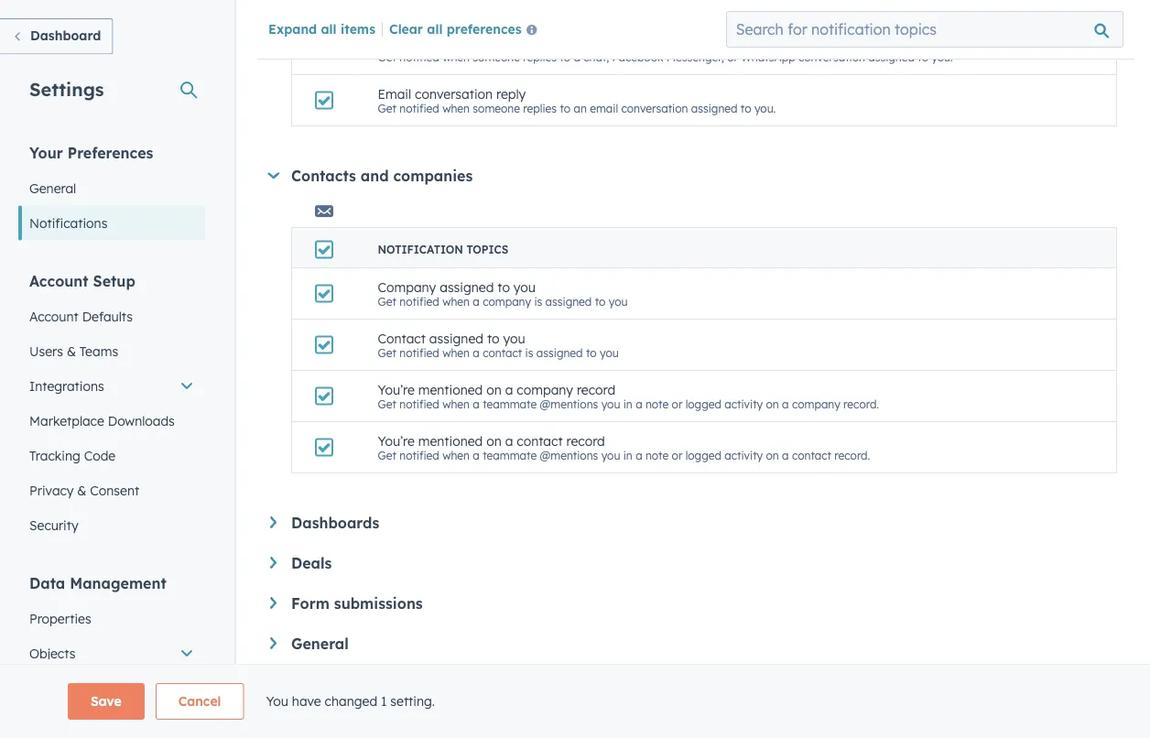 Task type: vqa. For each thing, say whether or not it's contained in the screenshot.
top the
no



Task type: describe. For each thing, give the bounding box(es) containing it.
general link
[[18, 171, 205, 206]]

record for you're mentioned on a company record
[[577, 381, 616, 397]]

assigned inside email conversation reply get notified when someone replies to an email conversation assigned to you.
[[691, 101, 738, 115]]

replies for email conversation reply
[[523, 101, 557, 115]]

chat conversation reply get notified when someone replies to a chat, facebook messenger, or whatsapp conversation assigned to you.
[[378, 34, 953, 64]]

reply for chat conversation reply
[[492, 34, 521, 50]]

notified inside the contact assigned to you get notified when a contact is assigned to you
[[399, 346, 439, 360]]

when inside email conversation reply get notified when someone replies to an email conversation assigned to you.
[[442, 101, 470, 115]]

marketplace downloads link
[[18, 403, 205, 438]]

privacy & consent
[[29, 482, 139, 498]]

assigned right contact
[[429, 330, 483, 346]]

your preferences
[[29, 143, 153, 162]]

dashboards button
[[270, 514, 1117, 532]]

contact
[[378, 330, 426, 346]]

clear all preferences button
[[389, 19, 545, 41]]

contact assigned to you get notified when a contact is assigned to you
[[378, 330, 619, 360]]

get inside company assigned to you get notified when a company is assigned to you
[[378, 295, 396, 308]]

a inside the contact assigned to you get notified when a contact is assigned to you
[[473, 346, 480, 360]]

data
[[29, 574, 65, 592]]

deals button
[[270, 554, 1117, 572]]

teammate for contact
[[483, 448, 537, 462]]

preferences
[[68, 143, 153, 162]]

an
[[574, 101, 587, 115]]

clear
[[389, 20, 423, 36]]

and
[[361, 167, 389, 185]]

activity for you're mentioned on a company record
[[725, 397, 763, 411]]

account defaults
[[29, 308, 133, 324]]

note for you're mentioned on a contact record
[[646, 448, 669, 462]]

account defaults link
[[18, 299, 205, 334]]

company inside company assigned to you get notified when a company is assigned to you
[[483, 295, 531, 308]]

management
[[70, 574, 166, 592]]

you. inside email conversation reply get notified when someone replies to an email conversation assigned to you.
[[754, 101, 776, 115]]

clear all preferences
[[389, 20, 522, 36]]

a inside chat conversation reply get notified when someone replies to a chat, facebook messenger, or whatsapp conversation assigned to you.
[[574, 50, 581, 64]]

form submissions button
[[270, 594, 1117, 613]]

you for company assigned to you
[[609, 295, 628, 308]]

account setup
[[29, 272, 135, 290]]

get inside you're mentioned on a contact record get notified when a teammate @mentions you in a note or logged activity on a contact record.
[[378, 448, 396, 462]]

record for you're mentioned on a contact record
[[566, 432, 605, 448]]

when inside you're mentioned on a contact record get notified when a teammate @mentions you in a note or logged activity on a contact record.
[[442, 448, 470, 462]]

mentioned for contact
[[418, 432, 483, 448]]

& for privacy
[[77, 482, 86, 498]]

integrations button
[[18, 369, 205, 403]]

you're mentioned on a contact record get notified when a teammate @mentions you in a note or logged activity on a contact record.
[[378, 432, 870, 462]]

companies
[[393, 167, 473, 185]]

get inside the contact assigned to you get notified when a contact is assigned to you
[[378, 346, 396, 360]]

facebook
[[612, 50, 663, 64]]

logged for you're mentioned on a company record
[[686, 397, 722, 411]]

save
[[91, 693, 122, 709]]

in for you're mentioned on a company record
[[623, 397, 633, 411]]

tracking
[[29, 447, 80, 463]]

marketplace downloads
[[29, 413, 175, 429]]

logged for you're mentioned on a contact record
[[686, 448, 722, 462]]

have
[[292, 693, 321, 709]]

or inside chat conversation reply get notified when someone replies to a chat, facebook messenger, or whatsapp conversation assigned to you.
[[727, 50, 738, 64]]

caret image for dashboards
[[270, 516, 277, 528]]

@mentions for company
[[540, 397, 598, 411]]

when inside the contact assigned to you get notified when a contact is assigned to you
[[442, 346, 470, 360]]

reply for email conversation reply
[[496, 85, 526, 101]]

tracking code link
[[18, 438, 205, 473]]

you for contact assigned to you
[[600, 346, 619, 360]]

chat,
[[584, 50, 609, 64]]

general inside your preferences element
[[29, 180, 76, 196]]

notified inside you're mentioned on a contact record get notified when a teammate @mentions you in a note or logged activity on a contact record.
[[399, 448, 439, 462]]

form
[[291, 594, 330, 613]]

Search for notification topics search field
[[726, 11, 1124, 48]]

whatsapp
[[741, 50, 795, 64]]

when inside chat conversation reply get notified when someone replies to a chat, facebook messenger, or whatsapp conversation assigned to you.
[[442, 50, 470, 64]]

notifications
[[29, 215, 107, 231]]

notifications link
[[18, 206, 205, 240]]

notification topics
[[378, 243, 508, 256]]

company
[[378, 279, 436, 295]]

teams
[[80, 343, 118, 359]]

downloads
[[108, 413, 175, 429]]

preferences
[[447, 20, 522, 36]]

contacts and companies button
[[267, 167, 1117, 185]]

form submissions
[[291, 594, 423, 613]]

1
[[381, 693, 387, 709]]

a inside company assigned to you get notified when a company is assigned to you
[[473, 295, 480, 308]]

settings
[[29, 77, 104, 100]]

dashboard link
[[0, 18, 113, 54]]

when inside company assigned to you get notified when a company is assigned to you
[[442, 295, 470, 308]]

is for contact assigned to you
[[525, 346, 533, 360]]

in for you're mentioned on a contact record
[[623, 448, 633, 462]]

objects button
[[18, 636, 205, 671]]

you're mentioned on a company record get notified when a teammate @mentions you in a note or logged activity on a company record.
[[378, 381, 879, 411]]

you for you're mentioned on a contact record
[[601, 448, 620, 462]]

email
[[378, 85, 411, 101]]

or for you're mentioned on a company record
[[672, 397, 683, 411]]

integrations
[[29, 378, 104, 394]]

note for you're mentioned on a company record
[[646, 397, 669, 411]]

marketplace
[[29, 413, 104, 429]]

data management
[[29, 574, 166, 592]]

privacy & consent link
[[18, 473, 205, 508]]

assigned inside chat conversation reply get notified when someone replies to a chat, facebook messenger, or whatsapp conversation assigned to you.
[[868, 50, 915, 64]]

setup
[[93, 272, 135, 290]]

tracking code
[[29, 447, 116, 463]]

caret image for contacts and companies
[[268, 172, 279, 179]]

consent
[[90, 482, 139, 498]]

expand
[[268, 20, 317, 36]]

users
[[29, 343, 63, 359]]

code
[[84, 447, 116, 463]]

items
[[341, 20, 375, 36]]

dashboard
[[30, 27, 101, 43]]

save button
[[68, 683, 144, 720]]

get inside email conversation reply get notified when someone replies to an email conversation assigned to you.
[[378, 101, 396, 115]]

teammate for company
[[483, 397, 537, 411]]

when inside you're mentioned on a company record get notified when a teammate @mentions you in a note or logged activity on a company record.
[[442, 397, 470, 411]]

defaults
[[82, 308, 133, 324]]



Task type: locate. For each thing, give the bounding box(es) containing it.
assigned
[[868, 50, 915, 64], [691, 101, 738, 115], [440, 279, 494, 295], [545, 295, 592, 308], [429, 330, 483, 346], [536, 346, 583, 360]]

activity inside you're mentioned on a contact record get notified when a teammate @mentions you in a note or logged activity on a contact record.
[[725, 448, 763, 462]]

3 notified from the top
[[399, 295, 439, 308]]

you.
[[932, 50, 953, 64], [754, 101, 776, 115]]

reply
[[492, 34, 521, 50], [496, 85, 526, 101]]

get
[[378, 50, 396, 64], [378, 101, 396, 115], [378, 295, 396, 308], [378, 346, 396, 360], [378, 397, 396, 411], [378, 448, 396, 462]]

logged up the dashboards dropdown button
[[686, 448, 722, 462]]

& inside "link"
[[77, 482, 86, 498]]

record down you're mentioned on a company record get notified when a teammate @mentions you in a note or logged activity on a company record.
[[566, 432, 605, 448]]

notified inside email conversation reply get notified when someone replies to an email conversation assigned to you.
[[399, 101, 439, 115]]

get down clear
[[378, 50, 396, 64]]

company
[[483, 295, 531, 308], [517, 381, 573, 397], [792, 397, 840, 411]]

submissions
[[334, 594, 423, 613]]

logged inside you're mentioned on a company record get notified when a teammate @mentions you in a note or logged activity on a company record.
[[686, 397, 722, 411]]

1 vertical spatial activity
[[725, 448, 763, 462]]

1 vertical spatial you.
[[754, 101, 776, 115]]

contact
[[483, 346, 522, 360], [517, 432, 563, 448], [792, 448, 831, 462]]

0 vertical spatial teammate
[[483, 397, 537, 411]]

4 when from the top
[[442, 346, 470, 360]]

@mentions inside you're mentioned on a contact record get notified when a teammate @mentions you in a note or logged activity on a contact record.
[[540, 448, 598, 462]]

2 all from the left
[[427, 20, 443, 36]]

1 vertical spatial teammate
[[483, 448, 537, 462]]

expand all items
[[268, 20, 375, 36]]

1 note from the top
[[646, 397, 669, 411]]

2 in from the top
[[623, 448, 633, 462]]

note up you're mentioned on a contact record get notified when a teammate @mentions you in a note or logged activity on a contact record.
[[646, 397, 669, 411]]

is for company assigned to you
[[534, 295, 542, 308]]

0 vertical spatial in
[[623, 397, 633, 411]]

in
[[623, 397, 633, 411], [623, 448, 633, 462]]

& right privacy on the bottom of page
[[77, 482, 86, 498]]

caret image up you
[[270, 637, 277, 649]]

3 when from the top
[[442, 295, 470, 308]]

setting.
[[390, 693, 435, 709]]

someone inside chat conversation reply get notified when someone replies to a chat, facebook messenger, or whatsapp conversation assigned to you.
[[473, 50, 520, 64]]

1 vertical spatial or
[[672, 397, 683, 411]]

5 get from the top
[[378, 397, 396, 411]]

0 horizontal spatial general
[[29, 180, 76, 196]]

in up you're mentioned on a contact record get notified when a teammate @mentions you in a note or logged activity on a contact record.
[[623, 397, 633, 411]]

get up 'dashboards'
[[378, 448, 396, 462]]

0 vertical spatial reply
[[492, 34, 521, 50]]

0 vertical spatial general
[[29, 180, 76, 196]]

is inside company assigned to you get notified when a company is assigned to you
[[534, 295, 542, 308]]

2 when from the top
[[442, 101, 470, 115]]

1 caret image from the top
[[270, 516, 277, 528]]

on
[[486, 381, 502, 397], [766, 397, 779, 411], [486, 432, 502, 448], [766, 448, 779, 462]]

security link
[[18, 508, 205, 543]]

caret image
[[268, 172, 279, 179], [270, 557, 277, 569]]

0 vertical spatial record
[[577, 381, 616, 397]]

4 notified from the top
[[399, 346, 439, 360]]

1 when from the top
[[442, 50, 470, 64]]

note inside you're mentioned on a company record get notified when a teammate @mentions you in a note or logged activity on a company record.
[[646, 397, 669, 411]]

2 replies from the top
[[523, 101, 557, 115]]

account up the account defaults
[[29, 272, 88, 290]]

record.
[[844, 397, 879, 411], [835, 448, 870, 462]]

& right users
[[67, 343, 76, 359]]

is down company assigned to you get notified when a company is assigned to you
[[525, 346, 533, 360]]

1 vertical spatial &
[[77, 482, 86, 498]]

chat
[[378, 34, 407, 50]]

get up contact
[[378, 295, 396, 308]]

notified
[[399, 50, 439, 64], [399, 101, 439, 115], [399, 295, 439, 308], [399, 346, 439, 360], [399, 397, 439, 411], [399, 448, 439, 462]]

privacy
[[29, 482, 74, 498]]

all left items
[[321, 20, 337, 36]]

you're for you're mentioned on a contact record
[[378, 432, 415, 448]]

1 replies from the top
[[523, 50, 557, 64]]

or for you're mentioned on a contact record
[[672, 448, 683, 462]]

caret image left 'dashboards'
[[270, 516, 277, 528]]

0 vertical spatial note
[[646, 397, 669, 411]]

1 horizontal spatial general
[[291, 635, 349, 653]]

0 vertical spatial account
[[29, 272, 88, 290]]

replies inside email conversation reply get notified when someone replies to an email conversation assigned to you.
[[523, 101, 557, 115]]

0 horizontal spatial is
[[525, 346, 533, 360]]

3 get from the top
[[378, 295, 396, 308]]

notified inside chat conversation reply get notified when someone replies to a chat, facebook messenger, or whatsapp conversation assigned to you.
[[399, 50, 439, 64]]

5 when from the top
[[442, 397, 470, 411]]

0 vertical spatial or
[[727, 50, 738, 64]]

0 vertical spatial record.
[[844, 397, 879, 411]]

4 get from the top
[[378, 346, 396, 360]]

0 vertical spatial you.
[[932, 50, 953, 64]]

2 vertical spatial caret image
[[270, 637, 277, 649]]

1 vertical spatial caret image
[[270, 597, 277, 609]]

you're inside you're mentioned on a contact record get notified when a teammate @mentions you in a note or logged activity on a contact record.
[[378, 432, 415, 448]]

@mentions
[[540, 397, 598, 411], [540, 448, 598, 462]]

@mentions up you're mentioned on a contact record get notified when a teammate @mentions you in a note or logged activity on a contact record.
[[540, 397, 598, 411]]

expand all items button
[[268, 20, 375, 36]]

1 account from the top
[[29, 272, 88, 290]]

1 vertical spatial in
[[623, 448, 633, 462]]

security
[[29, 517, 78, 533]]

1 vertical spatial @mentions
[[540, 448, 598, 462]]

2 activity from the top
[[725, 448, 763, 462]]

is
[[534, 295, 542, 308], [525, 346, 533, 360]]

someone for email conversation reply
[[473, 101, 520, 115]]

1 in from the top
[[623, 397, 633, 411]]

note inside you're mentioned on a contact record get notified when a teammate @mentions you in a note or logged activity on a contact record.
[[646, 448, 669, 462]]

0 horizontal spatial you.
[[754, 101, 776, 115]]

2 someone from the top
[[473, 101, 520, 115]]

reply left chat,
[[492, 34, 521, 50]]

general down your
[[29, 180, 76, 196]]

2 logged from the top
[[686, 448, 722, 462]]

5 notified from the top
[[399, 397, 439, 411]]

is inside the contact assigned to you get notified when a contact is assigned to you
[[525, 346, 533, 360]]

or inside you're mentioned on a company record get notified when a teammate @mentions you in a note or logged activity on a company record.
[[672, 397, 683, 411]]

contacts
[[291, 167, 356, 185]]

general down form
[[291, 635, 349, 653]]

2 note from the top
[[646, 448, 669, 462]]

get down chat
[[378, 101, 396, 115]]

caret image inside 'general' dropdown button
[[270, 637, 277, 649]]

get inside chat conversation reply get notified when someone replies to a chat, facebook messenger, or whatsapp conversation assigned to you.
[[378, 50, 396, 64]]

0 horizontal spatial all
[[321, 20, 337, 36]]

dashboards
[[291, 514, 379, 532]]

logged
[[686, 397, 722, 411], [686, 448, 722, 462]]

0 vertical spatial logged
[[686, 397, 722, 411]]

1 vertical spatial note
[[646, 448, 669, 462]]

assigned down messenger,
[[691, 101, 738, 115]]

objects
[[29, 645, 75, 661]]

notified inside company assigned to you get notified when a company is assigned to you
[[399, 295, 439, 308]]

record inside you're mentioned on a company record get notified when a teammate @mentions you in a note or logged activity on a company record.
[[577, 381, 616, 397]]

1 mentioned from the top
[[418, 381, 483, 397]]

@mentions down you're mentioned on a company record get notified when a teammate @mentions you in a note or logged activity on a company record.
[[540, 448, 598, 462]]

account for account setup
[[29, 272, 88, 290]]

contacts and companies
[[291, 167, 473, 185]]

0 vertical spatial @mentions
[[540, 397, 598, 411]]

assigned down topics
[[440, 279, 494, 295]]

record up you're mentioned on a contact record get notified when a teammate @mentions you in a note or logged activity on a contact record.
[[577, 381, 616, 397]]

2 vertical spatial or
[[672, 448, 683, 462]]

1 vertical spatial account
[[29, 308, 79, 324]]

record inside you're mentioned on a contact record get notified when a teammate @mentions you in a note or logged activity on a contact record.
[[566, 432, 605, 448]]

a
[[574, 50, 581, 64], [473, 295, 480, 308], [473, 346, 480, 360], [505, 381, 513, 397], [473, 397, 480, 411], [636, 397, 642, 411], [782, 397, 789, 411], [505, 432, 513, 448], [473, 448, 480, 462], [636, 448, 642, 462], [782, 448, 789, 462]]

1 horizontal spatial &
[[77, 482, 86, 498]]

0 vertical spatial is
[[534, 295, 542, 308]]

account
[[29, 272, 88, 290], [29, 308, 79, 324]]

2 you're from the top
[[378, 432, 415, 448]]

2 get from the top
[[378, 101, 396, 115]]

caret image left form
[[270, 597, 277, 609]]

changed
[[325, 693, 377, 709]]

caret image inside form submissions dropdown button
[[270, 597, 277, 609]]

1 vertical spatial reply
[[496, 85, 526, 101]]

contact inside the contact assigned to you get notified when a contact is assigned to you
[[483, 346, 522, 360]]

caret image for form submissions
[[270, 597, 277, 609]]

note down you're mentioned on a company record get notified when a teammate @mentions you in a note or logged activity on a company record.
[[646, 448, 669, 462]]

you. down the "whatsapp"
[[754, 101, 776, 115]]

record. inside you're mentioned on a company record get notified when a teammate @mentions you in a note or logged activity on a company record.
[[844, 397, 879, 411]]

3 caret image from the top
[[270, 637, 277, 649]]

caret image
[[270, 516, 277, 528], [270, 597, 277, 609], [270, 637, 277, 649]]

you
[[266, 693, 288, 709]]

1 vertical spatial you're
[[378, 432, 415, 448]]

teammate inside you're mentioned on a company record get notified when a teammate @mentions you in a note or logged activity on a company record.
[[483, 397, 537, 411]]

1 vertical spatial general
[[291, 635, 349, 653]]

1 you're from the top
[[378, 381, 415, 397]]

activity for you're mentioned on a contact record
[[725, 448, 763, 462]]

data management element
[[18, 573, 205, 738]]

reply inside email conversation reply get notified when someone replies to an email conversation assigned to you.
[[496, 85, 526, 101]]

activity inside you're mentioned on a company record get notified when a teammate @mentions you in a note or logged activity on a company record.
[[725, 397, 763, 411]]

replies left chat,
[[523, 50, 557, 64]]

caret image left "deals"
[[270, 557, 277, 569]]

caret image for deals
[[270, 557, 277, 569]]

assigned down 'search for notification topics' search field
[[868, 50, 915, 64]]

1 horizontal spatial is
[[534, 295, 542, 308]]

6 when from the top
[[442, 448, 470, 462]]

company assigned to you get notified when a company is assigned to you
[[378, 279, 628, 308]]

assigned up you're mentioned on a company record get notified when a teammate @mentions you in a note or logged activity on a company record.
[[536, 346, 583, 360]]

0 vertical spatial &
[[67, 343, 76, 359]]

@mentions inside you're mentioned on a company record get notified when a teammate @mentions you in a note or logged activity on a company record.
[[540, 397, 598, 411]]

caret image inside the dashboards dropdown button
[[270, 516, 277, 528]]

when
[[442, 50, 470, 64], [442, 101, 470, 115], [442, 295, 470, 308], [442, 346, 470, 360], [442, 397, 470, 411], [442, 448, 470, 462]]

2 teammate from the top
[[483, 448, 537, 462]]

mentioned inside you're mentioned on a contact record get notified when a teammate @mentions you in a note or logged activity on a contact record.
[[418, 432, 483, 448]]

you for you're mentioned on a company record
[[601, 397, 620, 411]]

properties link
[[18, 601, 205, 636]]

1 vertical spatial record.
[[835, 448, 870, 462]]

you're
[[378, 381, 415, 397], [378, 432, 415, 448]]

1 @mentions from the top
[[540, 397, 598, 411]]

1 horizontal spatial you.
[[932, 50, 953, 64]]

all right clear
[[427, 20, 443, 36]]

all for clear
[[427, 20, 443, 36]]

or up you're mentioned on a contact record get notified when a teammate @mentions you in a note or logged activity on a contact record.
[[672, 397, 683, 411]]

general
[[29, 180, 76, 196], [291, 635, 349, 653]]

you. inside chat conversation reply get notified when someone replies to a chat, facebook messenger, or whatsapp conversation assigned to you.
[[932, 50, 953, 64]]

6 get from the top
[[378, 448, 396, 462]]

mentioned for company
[[418, 381, 483, 397]]

1 notified from the top
[[399, 50, 439, 64]]

logged inside you're mentioned on a contact record get notified when a teammate @mentions you in a note or logged activity on a contact record.
[[686, 448, 722, 462]]

replies
[[523, 50, 557, 64], [523, 101, 557, 115]]

logged up you're mentioned on a contact record get notified when a teammate @mentions you in a note or logged activity on a contact record.
[[686, 397, 722, 411]]

1 vertical spatial replies
[[523, 101, 557, 115]]

you're for you're mentioned on a company record
[[378, 381, 415, 397]]

1 teammate from the top
[[483, 397, 537, 411]]

you're inside you're mentioned on a company record get notified when a teammate @mentions you in a note or logged activity on a company record.
[[378, 381, 415, 397]]

all for expand
[[321, 20, 337, 36]]

0 vertical spatial activity
[[725, 397, 763, 411]]

1 vertical spatial logged
[[686, 448, 722, 462]]

in down you're mentioned on a company record get notified when a teammate @mentions you in a note or logged activity on a company record.
[[623, 448, 633, 462]]

someone for chat conversation reply
[[473, 50, 520, 64]]

record
[[577, 381, 616, 397], [566, 432, 605, 448]]

2 account from the top
[[29, 308, 79, 324]]

0 horizontal spatial &
[[67, 343, 76, 359]]

2 @mentions from the top
[[540, 448, 598, 462]]

users & teams link
[[18, 334, 205, 369]]

properties
[[29, 610, 91, 626]]

or inside you're mentioned on a contact record get notified when a teammate @mentions you in a note or logged activity on a contact record.
[[672, 448, 683, 462]]

notified inside you're mentioned on a company record get notified when a teammate @mentions you in a note or logged activity on a company record.
[[399, 397, 439, 411]]

1 logged from the top
[[686, 397, 722, 411]]

mentioned inside you're mentioned on a company record get notified when a teammate @mentions you in a note or logged activity on a company record.
[[418, 381, 483, 397]]

2 mentioned from the top
[[418, 432, 483, 448]]

1 get from the top
[[378, 50, 396, 64]]

deals
[[291, 554, 332, 572]]

assigned up the contact assigned to you get notified when a contact is assigned to you
[[545, 295, 592, 308]]

cancel button
[[155, 683, 244, 720]]

you have changed 1 setting.
[[266, 693, 435, 709]]

all inside button
[[427, 20, 443, 36]]

record. inside you're mentioned on a contact record get notified when a teammate @mentions you in a note or logged activity on a contact record.
[[835, 448, 870, 462]]

activity
[[725, 397, 763, 411], [725, 448, 763, 462]]

account setup element
[[18, 271, 205, 543]]

topics
[[467, 243, 508, 256]]

messenger,
[[666, 50, 724, 64]]

teammate
[[483, 397, 537, 411], [483, 448, 537, 462]]

mentioned
[[418, 381, 483, 397], [418, 432, 483, 448]]

0 vertical spatial someone
[[473, 50, 520, 64]]

caret image left contacts
[[268, 172, 279, 179]]

in inside you're mentioned on a contact record get notified when a teammate @mentions you in a note or logged activity on a contact record.
[[623, 448, 633, 462]]

caret image for general
[[270, 637, 277, 649]]

your
[[29, 143, 63, 162]]

email conversation reply get notified when someone replies to an email conversation assigned to you.
[[378, 85, 776, 115]]

1 vertical spatial caret image
[[270, 557, 277, 569]]

email
[[590, 101, 618, 115]]

replies left an
[[523, 101, 557, 115]]

2 notified from the top
[[399, 101, 439, 115]]

get down company
[[378, 346, 396, 360]]

1 vertical spatial mentioned
[[418, 432, 483, 448]]

record. for you're mentioned on a contact record
[[835, 448, 870, 462]]

1 vertical spatial someone
[[473, 101, 520, 115]]

conversation
[[410, 34, 488, 50], [798, 50, 865, 64], [415, 85, 493, 101], [621, 101, 688, 115]]

you. down 'search for notification topics' search field
[[932, 50, 953, 64]]

teammate inside you're mentioned on a contact record get notified when a teammate @mentions you in a note or logged activity on a contact record.
[[483, 448, 537, 462]]

1 vertical spatial record
[[566, 432, 605, 448]]

your preferences element
[[18, 142, 205, 240]]

1 horizontal spatial all
[[427, 20, 443, 36]]

get down contact
[[378, 397, 396, 411]]

0 vertical spatial you're
[[378, 381, 415, 397]]

replies inside chat conversation reply get notified when someone replies to a chat, facebook messenger, or whatsapp conversation assigned to you.
[[523, 50, 557, 64]]

get inside you're mentioned on a company record get notified when a teammate @mentions you in a note or logged activity on a company record.
[[378, 397, 396, 411]]

account for account defaults
[[29, 308, 79, 324]]

1 all from the left
[[321, 20, 337, 36]]

replies for chat conversation reply
[[523, 50, 557, 64]]

in inside you're mentioned on a company record get notified when a teammate @mentions you in a note or logged activity on a company record.
[[623, 397, 633, 411]]

general button
[[270, 635, 1117, 653]]

someone inside email conversation reply get notified when someone replies to an email conversation assigned to you.
[[473, 101, 520, 115]]

0 vertical spatial caret image
[[270, 516, 277, 528]]

caret image inside deals dropdown button
[[270, 557, 277, 569]]

you inside you're mentioned on a company record get notified when a teammate @mentions you in a note or logged activity on a company record.
[[601, 397, 620, 411]]

notification
[[378, 243, 463, 256]]

@mentions for contact
[[540, 448, 598, 462]]

or up the dashboards dropdown button
[[672, 448, 683, 462]]

account up users
[[29, 308, 79, 324]]

1 someone from the top
[[473, 50, 520, 64]]

caret image inside contacts and companies dropdown button
[[268, 172, 279, 179]]

you inside you're mentioned on a contact record get notified when a teammate @mentions you in a note or logged activity on a contact record.
[[601, 448, 620, 462]]

users & teams
[[29, 343, 118, 359]]

or
[[727, 50, 738, 64], [672, 397, 683, 411], [672, 448, 683, 462]]

1 activity from the top
[[725, 397, 763, 411]]

0 vertical spatial mentioned
[[418, 381, 483, 397]]

0 vertical spatial replies
[[523, 50, 557, 64]]

record. for you're mentioned on a company record
[[844, 397, 879, 411]]

reply inside chat conversation reply get notified when someone replies to a chat, facebook messenger, or whatsapp conversation assigned to you.
[[492, 34, 521, 50]]

cancel
[[178, 693, 221, 709]]

1 vertical spatial is
[[525, 346, 533, 360]]

note
[[646, 397, 669, 411], [646, 448, 669, 462]]

or left the "whatsapp"
[[727, 50, 738, 64]]

2 caret image from the top
[[270, 597, 277, 609]]

reply down preferences
[[496, 85, 526, 101]]

0 vertical spatial caret image
[[268, 172, 279, 179]]

& for users
[[67, 343, 76, 359]]

is up the contact assigned to you get notified when a contact is assigned to you
[[534, 295, 542, 308]]

6 notified from the top
[[399, 448, 439, 462]]



